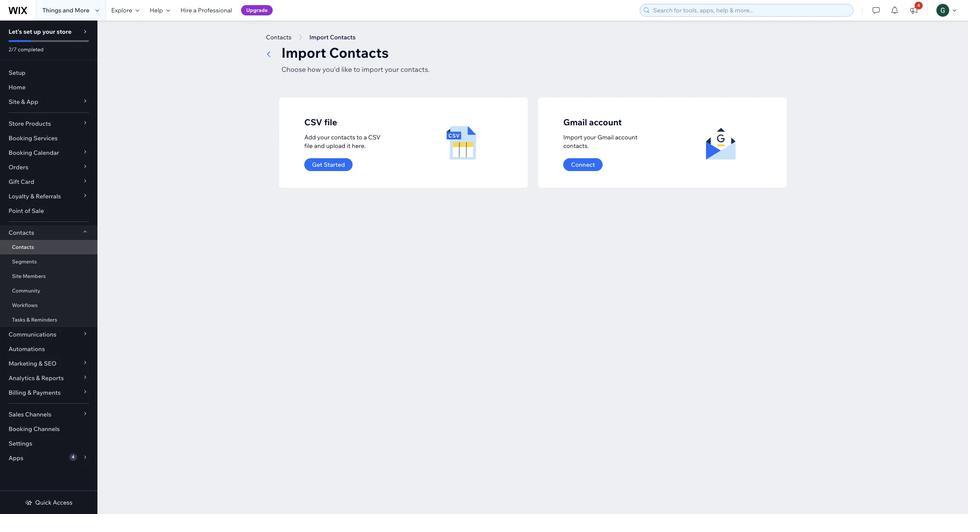 Task type: vqa. For each thing, say whether or not it's contained in the screenshot.
business
no



Task type: locate. For each thing, give the bounding box(es) containing it.
site down home
[[9, 98, 20, 106]]

csv right contacts
[[368, 133, 381, 141]]

1 horizontal spatial contacts.
[[564, 142, 589, 150]]

csv
[[304, 117, 322, 127], [368, 133, 381, 141]]

add your contacts to a csv file and upload it here.
[[304, 133, 381, 150]]

tasks
[[12, 316, 25, 323]]

contacts down upgrade button
[[266, 33, 292, 41]]

gmail down gmail account
[[598, 133, 614, 141]]

file up contacts
[[324, 117, 337, 127]]

store
[[9, 120, 24, 127]]

0 vertical spatial and
[[63, 6, 73, 14]]

4 inside sidebar element
[[72, 454, 74, 460]]

things
[[42, 6, 61, 14]]

channels for booking channels
[[33, 425, 60, 433]]

booking inside popup button
[[9, 149, 32, 157]]

& right "loyalty"
[[30, 192, 34, 200]]

1 horizontal spatial a
[[364, 133, 367, 141]]

0 vertical spatial contacts.
[[401, 65, 430, 74]]

point of sale link
[[0, 204, 97, 218]]

& right billing
[[27, 389, 31, 396]]

gmail up import your gmail account contacts.
[[564, 117, 587, 127]]

of
[[25, 207, 30, 215]]

quick
[[35, 499, 52, 506]]

import up how
[[310, 33, 329, 41]]

a right hire at the top
[[193, 6, 197, 14]]

1 horizontal spatial 4
[[918, 3, 921, 8]]

contacts
[[266, 33, 292, 41], [330, 33, 356, 41], [329, 44, 389, 61], [9, 229, 34, 236], [12, 244, 34, 250]]

your down gmail account
[[584, 133, 596, 141]]

1 vertical spatial booking
[[9, 149, 32, 157]]

& left reports
[[36, 374, 40, 382]]

0 horizontal spatial contacts.
[[401, 65, 430, 74]]

csv up add
[[304, 117, 322, 127]]

quick access button
[[25, 499, 73, 506]]

communications
[[9, 331, 56, 338]]

contacts
[[331, 133, 355, 141]]

2 vertical spatial import
[[564, 133, 583, 141]]

to right like
[[354, 65, 360, 74]]

your inside sidebar element
[[42, 28, 55, 35]]

0 vertical spatial gmail
[[564, 117, 587, 127]]

hire a professional link
[[175, 0, 237, 21]]

help button
[[145, 0, 175, 21]]

explore
[[111, 6, 132, 14]]

set
[[23, 28, 32, 35]]

contacts. right "import"
[[401, 65, 430, 74]]

1 vertical spatial file
[[304, 142, 313, 150]]

1 vertical spatial import
[[282, 44, 326, 61]]

& for site
[[21, 98, 25, 106]]

& for billing
[[27, 389, 31, 396]]

contacts button
[[0, 225, 97, 240]]

home link
[[0, 80, 97, 95]]

loyalty & referrals button
[[0, 189, 97, 204]]

to inside import contacts choose how you'd like to import your contacts.
[[354, 65, 360, 74]]

your inside import your gmail account contacts.
[[584, 133, 596, 141]]

channels down sales channels popup button
[[33, 425, 60, 433]]

referrals
[[36, 192, 61, 200]]

and inside add your contacts to a csv file and upload it here.
[[314, 142, 325, 150]]

account down gmail account
[[615, 133, 638, 141]]

orders button
[[0, 160, 97, 174]]

0 vertical spatial a
[[193, 6, 197, 14]]

1 vertical spatial account
[[615, 133, 638, 141]]

0 vertical spatial file
[[324, 117, 337, 127]]

channels
[[25, 411, 51, 418], [33, 425, 60, 433]]

& for analytics
[[36, 374, 40, 382]]

booking for booking services
[[9, 134, 32, 142]]

1 vertical spatial gmail
[[598, 133, 614, 141]]

and
[[63, 6, 73, 14], [314, 142, 325, 150]]

0 horizontal spatial file
[[304, 142, 313, 150]]

channels up booking channels
[[25, 411, 51, 418]]

1 vertical spatial site
[[12, 273, 22, 279]]

your right add
[[317, 133, 330, 141]]

contacts up the segments
[[12, 244, 34, 250]]

1 horizontal spatial and
[[314, 142, 325, 150]]

file
[[324, 117, 337, 127], [304, 142, 313, 150]]

contacts. up connect
[[564, 142, 589, 150]]

0 vertical spatial channels
[[25, 411, 51, 418]]

your right up
[[42, 28, 55, 35]]

& for tasks
[[27, 316, 30, 323]]

booking down store
[[9, 134, 32, 142]]

contacts inside popup button
[[9, 229, 34, 236]]

sales channels button
[[0, 407, 97, 422]]

1 vertical spatial contacts.
[[564, 142, 589, 150]]

1 horizontal spatial csv
[[368, 133, 381, 141]]

import down gmail account
[[564, 133, 583, 141]]

0 horizontal spatial and
[[63, 6, 73, 14]]

0 horizontal spatial 4
[[72, 454, 74, 460]]

0 vertical spatial site
[[9, 98, 20, 106]]

to inside add your contacts to a csv file and upload it here.
[[357, 133, 362, 141]]

import inside import your gmail account contacts.
[[564, 133, 583, 141]]

contacts for contacts button
[[266, 33, 292, 41]]

1 vertical spatial csv
[[368, 133, 381, 141]]

sales channels
[[9, 411, 51, 418]]

a
[[193, 6, 197, 14], [364, 133, 367, 141]]

contacts. inside import your gmail account contacts.
[[564, 142, 589, 150]]

booking for booking calendar
[[9, 149, 32, 157]]

booking up orders
[[9, 149, 32, 157]]

hire a professional
[[181, 6, 232, 14]]

billing & payments button
[[0, 385, 97, 400]]

1 vertical spatial 4
[[72, 454, 74, 460]]

import inside import contacts choose how you'd like to import your contacts.
[[282, 44, 326, 61]]

0 horizontal spatial csv
[[304, 117, 322, 127]]

1 booking from the top
[[9, 134, 32, 142]]

gift
[[9, 178, 19, 186]]

site & app button
[[0, 95, 97, 109]]

services
[[33, 134, 58, 142]]

setup link
[[0, 65, 97, 80]]

how
[[308, 65, 321, 74]]

import inside button
[[310, 33, 329, 41]]

import for import contacts
[[310, 33, 329, 41]]

channels for sales channels
[[25, 411, 51, 418]]

& left app
[[21, 98, 25, 106]]

account inside import your gmail account contacts.
[[615, 133, 638, 141]]

contacts up like
[[329, 44, 389, 61]]

products
[[25, 120, 51, 127]]

segments
[[12, 258, 37, 265]]

your right "import"
[[385, 65, 399, 74]]

0 vertical spatial csv
[[304, 117, 322, 127]]

& right tasks
[[27, 316, 30, 323]]

booking calendar
[[9, 149, 59, 157]]

1 horizontal spatial gmail
[[598, 133, 614, 141]]

and left more
[[63, 6, 73, 14]]

professional
[[198, 6, 232, 14]]

import
[[310, 33, 329, 41], [282, 44, 326, 61], [564, 133, 583, 141]]

& for marketing
[[39, 360, 43, 367]]

connect button
[[564, 158, 603, 171]]

booking up settings
[[9, 425, 32, 433]]

app
[[26, 98, 38, 106]]

you'd
[[323, 65, 340, 74]]

booking
[[9, 134, 32, 142], [9, 149, 32, 157], [9, 425, 32, 433]]

& left seo at the bottom left of the page
[[39, 360, 43, 367]]

1 vertical spatial to
[[357, 133, 362, 141]]

a inside add your contacts to a csv file and upload it here.
[[364, 133, 367, 141]]

2 vertical spatial booking
[[9, 425, 32, 433]]

account
[[589, 117, 622, 127], [615, 133, 638, 141]]

1 vertical spatial a
[[364, 133, 367, 141]]

marketing & seo
[[9, 360, 57, 367]]

get started
[[312, 161, 345, 168]]

0 vertical spatial booking
[[9, 134, 32, 142]]

things and more
[[42, 6, 90, 14]]

channels inside popup button
[[25, 411, 51, 418]]

3 booking from the top
[[9, 425, 32, 433]]

account up import your gmail account contacts.
[[589, 117, 622, 127]]

contacts up import contacts choose how you'd like to import your contacts.
[[330, 33, 356, 41]]

0 vertical spatial 4
[[918, 3, 921, 8]]

contacts for contacts link on the left top of the page
[[12, 244, 34, 250]]

site
[[9, 98, 20, 106], [12, 273, 22, 279]]

booking services
[[9, 134, 58, 142]]

gift card
[[9, 178, 34, 186]]

site inside dropdown button
[[9, 98, 20, 106]]

site & app
[[9, 98, 38, 106]]

seo
[[44, 360, 57, 367]]

2/7 completed
[[9, 46, 44, 53]]

up
[[34, 28, 41, 35]]

a up here.
[[364, 133, 367, 141]]

1 vertical spatial and
[[314, 142, 325, 150]]

Search for tools, apps, help & more... field
[[651, 4, 851, 16]]

0 vertical spatial import
[[310, 33, 329, 41]]

gmail inside import your gmail account contacts.
[[598, 133, 614, 141]]

booking calendar button
[[0, 145, 97, 160]]

upgrade
[[246, 7, 268, 13]]

gift card button
[[0, 174, 97, 189]]

import your gmail account contacts.
[[564, 133, 638, 150]]

import up choose
[[282, 44, 326, 61]]

automations
[[9, 345, 45, 353]]

4
[[918, 3, 921, 8], [72, 454, 74, 460]]

import for import your gmail account contacts.
[[564, 133, 583, 141]]

0 vertical spatial to
[[354, 65, 360, 74]]

file down add
[[304, 142, 313, 150]]

point
[[9, 207, 23, 215]]

1 vertical spatial channels
[[33, 425, 60, 433]]

and down add
[[314, 142, 325, 150]]

csv file
[[304, 117, 337, 127]]

connect
[[571, 161, 595, 168]]

site down the segments
[[12, 273, 22, 279]]

contacts for contacts popup button
[[9, 229, 34, 236]]

2 booking from the top
[[9, 149, 32, 157]]

to up here.
[[357, 133, 362, 141]]

contacts down 'point of sale'
[[9, 229, 34, 236]]

0 vertical spatial account
[[589, 117, 622, 127]]



Task type: describe. For each thing, give the bounding box(es) containing it.
analytics & reports button
[[0, 371, 97, 385]]

0 horizontal spatial gmail
[[564, 117, 587, 127]]

orders
[[9, 163, 28, 171]]

1 horizontal spatial file
[[324, 117, 337, 127]]

0 horizontal spatial a
[[193, 6, 197, 14]]

your inside add your contacts to a csv file and upload it here.
[[317, 133, 330, 141]]

automations link
[[0, 342, 97, 356]]

completed
[[18, 46, 44, 53]]

calendar
[[33, 149, 59, 157]]

marketing
[[9, 360, 37, 367]]

sidebar element
[[0, 21, 97, 514]]

reminders
[[31, 316, 57, 323]]

site for site members
[[12, 273, 22, 279]]

apps
[[9, 454, 23, 462]]

here.
[[352, 142, 366, 150]]

import contacts choose how you'd like to import your contacts.
[[282, 44, 430, 74]]

payments
[[33, 389, 61, 396]]

choose
[[282, 65, 306, 74]]

& for loyalty
[[30, 192, 34, 200]]

access
[[53, 499, 73, 506]]

gmail account
[[564, 117, 622, 127]]

4 button
[[905, 0, 924, 21]]

loyalty & referrals
[[9, 192, 61, 200]]

contacts inside import contacts choose how you'd like to import your contacts.
[[329, 44, 389, 61]]

point of sale
[[9, 207, 44, 215]]

store
[[57, 28, 72, 35]]

sale
[[32, 207, 44, 215]]

store products
[[9, 120, 51, 127]]

let's
[[9, 28, 22, 35]]

marketing & seo button
[[0, 356, 97, 371]]

setup
[[9, 69, 26, 77]]

store products button
[[0, 116, 97, 131]]

get started button
[[304, 158, 353, 171]]

help
[[150, 6, 163, 14]]

site for site & app
[[9, 98, 20, 106]]

billing & payments
[[9, 389, 61, 396]]

upload
[[326, 142, 346, 150]]

file inside add your contacts to a csv file and upload it here.
[[304, 142, 313, 150]]

site members
[[12, 273, 46, 279]]

started
[[324, 161, 345, 168]]

settings link
[[0, 436, 97, 451]]

your inside import contacts choose how you'd like to import your contacts.
[[385, 65, 399, 74]]

4 inside button
[[918, 3, 921, 8]]

quick access
[[35, 499, 73, 506]]

sales
[[9, 411, 24, 418]]

home
[[9, 83, 26, 91]]

settings
[[9, 440, 32, 447]]

import
[[362, 65, 383, 74]]

contacts link
[[0, 240, 97, 254]]

tasks & reminders link
[[0, 313, 97, 327]]

community link
[[0, 284, 97, 298]]

community
[[12, 287, 40, 294]]

contacts button
[[262, 31, 296, 44]]

hire
[[181, 6, 192, 14]]

tasks & reminders
[[12, 316, 57, 323]]

members
[[23, 273, 46, 279]]

booking channels
[[9, 425, 60, 433]]

contacts. inside import contacts choose how you'd like to import your contacts.
[[401, 65, 430, 74]]

upgrade button
[[241, 5, 273, 15]]

add
[[304, 133, 316, 141]]

import contacts button
[[305, 31, 360, 44]]

booking services link
[[0, 131, 97, 145]]

booking for booking channels
[[9, 425, 32, 433]]

segments link
[[0, 254, 97, 269]]

import contacts
[[310, 33, 356, 41]]

it
[[347, 142, 351, 150]]

csv inside add your contacts to a csv file and upload it here.
[[368, 133, 381, 141]]

booking channels link
[[0, 422, 97, 436]]

card
[[21, 178, 34, 186]]

loyalty
[[9, 192, 29, 200]]

more
[[75, 6, 90, 14]]

let's set up your store
[[9, 28, 72, 35]]

get
[[312, 161, 323, 168]]

import for import contacts choose how you'd like to import your contacts.
[[282, 44, 326, 61]]

site members link
[[0, 269, 97, 284]]

2/7
[[9, 46, 17, 53]]

workflows link
[[0, 298, 97, 313]]

communications button
[[0, 327, 97, 342]]



